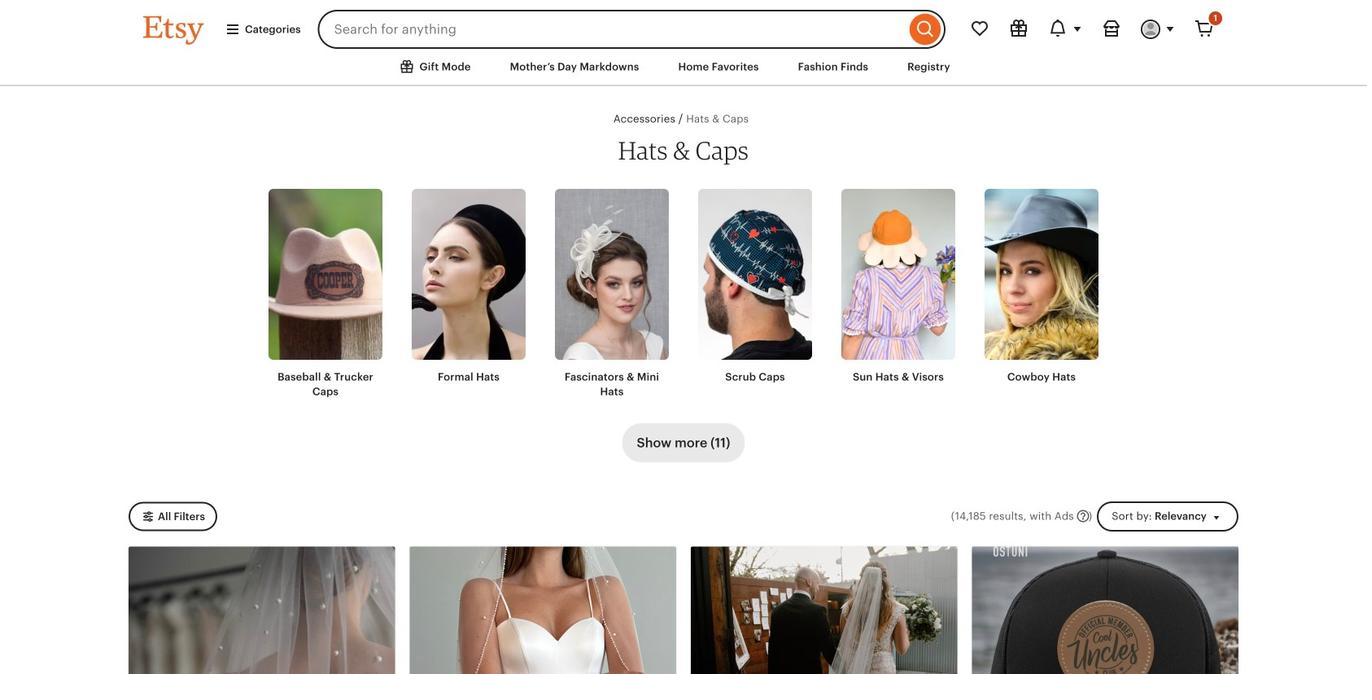 Task type: describe. For each thing, give the bounding box(es) containing it.
beaded edge veil, beaded wedding veil, ivory bridal veil, bridal white veil, ivory rhinestone veil, fingertip veil, cathedral crystal veil image
[[410, 547, 677, 674]]

wedding pearl veil bridal fingertip veil with pearls cathedral chapel length short veil image
[[129, 547, 395, 674]]

Search for anything text field
[[318, 10, 906, 49]]

sheer veil, simple wedding veil, cut edge veil, chapel veil, cathedral veil, ivory bridal veil, champagne veil, fast shipping! image
[[691, 547, 958, 674]]



Task type: locate. For each thing, give the bounding box(es) containing it.
menu bar
[[0, 0, 1368, 86], [114, 49, 1254, 86]]

None search field
[[318, 10, 946, 49]]

cool uncles club hat - uncle hat personalized - new uncle gift - new uncle est hat -gift for new uncle - custom new uncle hat image
[[973, 547, 1239, 674]]

banner
[[114, 0, 1254, 49]]



Task type: vqa. For each thing, say whether or not it's contained in the screenshot.
menu bar
yes



